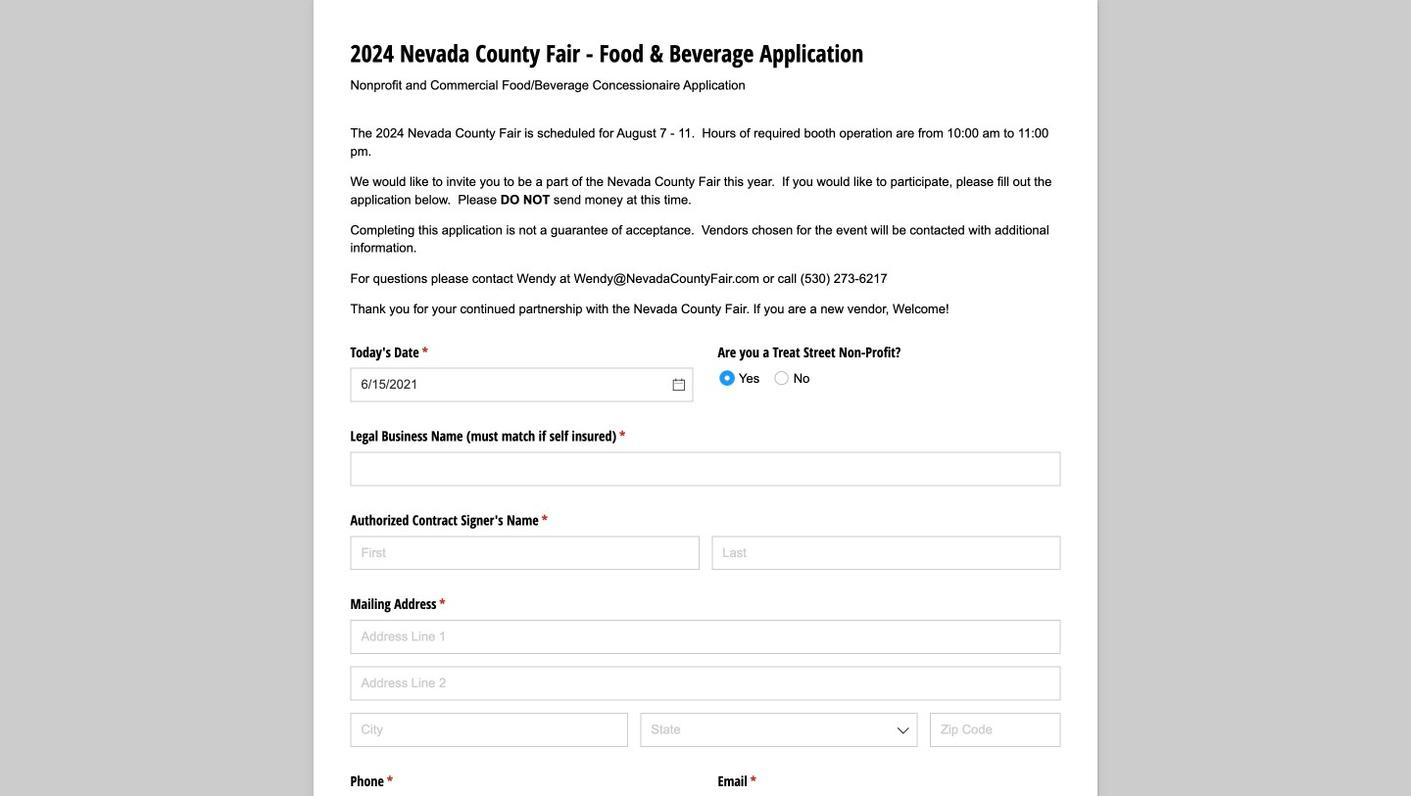 Task type: describe. For each thing, give the bounding box(es) containing it.
Address Line 1 text field
[[350, 621, 1061, 655]]



Task type: locate. For each thing, give the bounding box(es) containing it.
Address Line 2 text field
[[350, 667, 1061, 701]]

State text field
[[640, 713, 918, 748]]

Last text field
[[712, 536, 1061, 571]]

First text field
[[350, 536, 700, 571]]

None text field
[[350, 368, 694, 402], [350, 452, 1061, 487], [350, 368, 694, 402], [350, 452, 1061, 487]]

None radio
[[713, 363, 773, 393], [768, 363, 810, 393], [713, 363, 773, 393], [768, 363, 810, 393]]

Zip Code text field
[[930, 713, 1061, 748]]

City text field
[[350, 713, 628, 748]]



